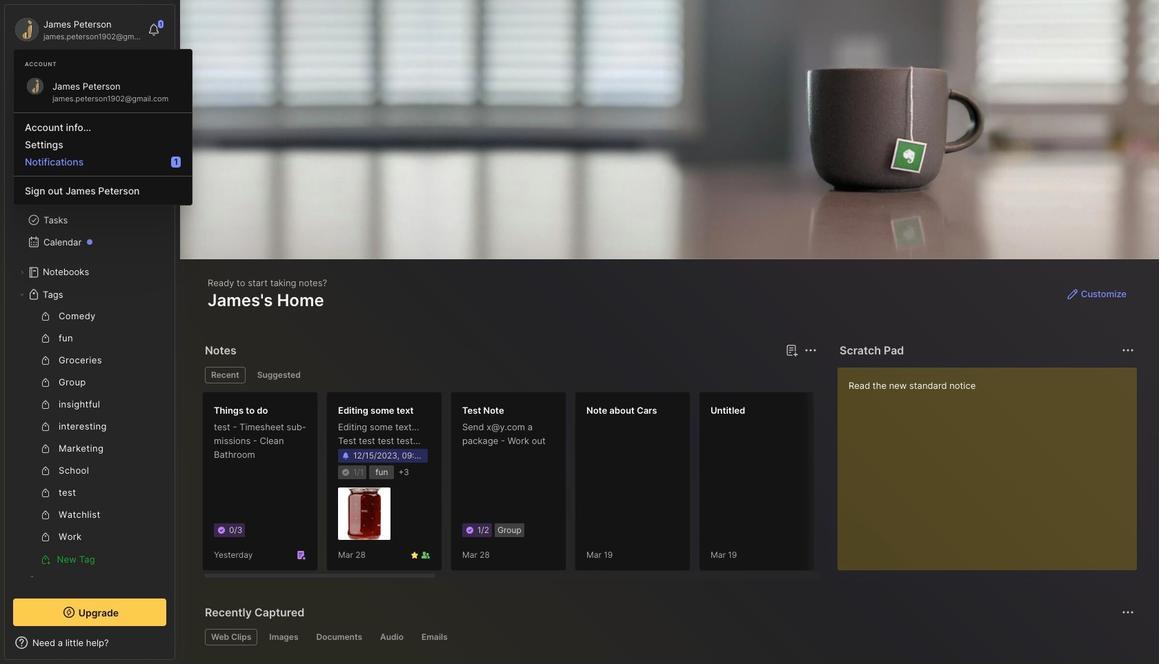 Task type: vqa. For each thing, say whether or not it's contained in the screenshot.
Add filters image
no



Task type: locate. For each thing, give the bounding box(es) containing it.
row group
[[202, 392, 1159, 580]]

None search field
[[38, 68, 154, 85]]

group
[[13, 306, 158, 571]]

0 vertical spatial more actions field
[[1118, 341, 1138, 360]]

tab
[[205, 367, 245, 384], [251, 367, 307, 384], [205, 629, 258, 646], [263, 629, 305, 646], [310, 629, 368, 646], [374, 629, 410, 646], [415, 629, 454, 646]]

click to collapse image
[[174, 639, 185, 655]]

more actions image
[[1120, 342, 1136, 359]]

1 vertical spatial more actions field
[[1118, 603, 1138, 622]]

tree
[[5, 135, 175, 623]]

Account field
[[13, 16, 141, 43]]

1 vertical spatial tab list
[[205, 629, 1132, 646]]

1 more actions field from the top
[[1118, 341, 1138, 360]]

0 vertical spatial tab list
[[205, 367, 815, 384]]

dropdown list menu
[[14, 107, 192, 199]]

tab list
[[205, 367, 815, 384], [205, 629, 1132, 646]]

expand tags image
[[18, 290, 26, 299]]

More actions field
[[1118, 341, 1138, 360], [1118, 603, 1138, 622]]



Task type: describe. For each thing, give the bounding box(es) containing it.
thumbnail image
[[338, 488, 390, 540]]

1 tab list from the top
[[205, 367, 815, 384]]

Start writing… text field
[[849, 368, 1136, 560]]

expand notebooks image
[[18, 268, 26, 277]]

none search field inside "main" element
[[38, 68, 154, 85]]

tree inside "main" element
[[5, 135, 175, 623]]

2 tab list from the top
[[205, 629, 1132, 646]]

2 more actions field from the top
[[1118, 603, 1138, 622]]

main element
[[0, 0, 179, 664]]

WHAT'S NEW field
[[5, 632, 175, 654]]

more actions image
[[1120, 604, 1136, 621]]

Search text field
[[38, 70, 154, 83]]

group inside tree
[[13, 306, 158, 571]]



